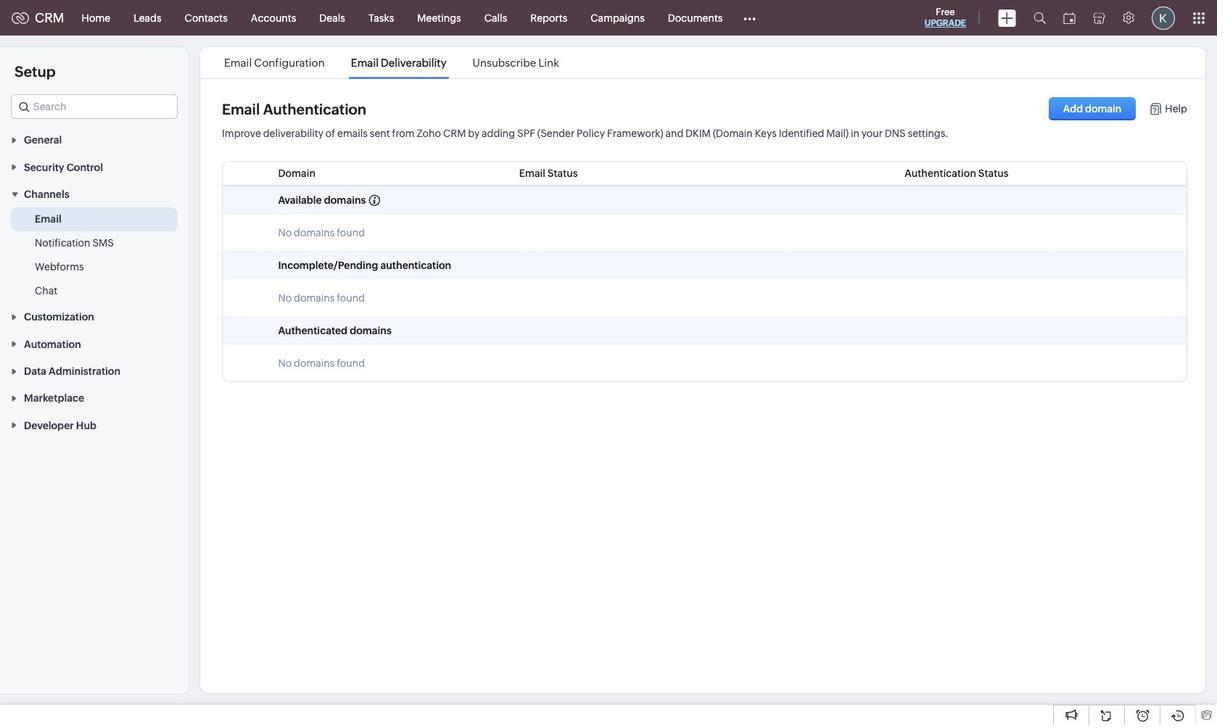 Task type: locate. For each thing, give the bounding box(es) containing it.
found up the incomplete/pending authentication
[[337, 227, 365, 239]]

email down channels
[[35, 213, 61, 225]]

accounts
[[251, 12, 296, 24]]

0 vertical spatial crm
[[35, 10, 64, 25]]

2 vertical spatial no domains found
[[278, 358, 365, 369]]

2 vertical spatial found
[[337, 358, 365, 369]]

incomplete/pending
[[278, 260, 378, 271]]

3 found from the top
[[337, 358, 365, 369]]

search element
[[1025, 0, 1055, 36]]

authentication up 'of' at the left of page
[[263, 100, 366, 117]]

crm
[[35, 10, 64, 25], [443, 128, 466, 139]]

add
[[1063, 103, 1083, 115]]

0 vertical spatial no
[[278, 227, 292, 239]]

unsubscribe
[[473, 57, 536, 69]]

authentication down settings. in the top of the page
[[905, 168, 976, 179]]

email inside channels region
[[35, 213, 61, 225]]

profile element
[[1143, 0, 1184, 35]]

0 vertical spatial found
[[337, 227, 365, 239]]

email link
[[35, 212, 61, 226]]

chat link
[[35, 284, 57, 298]]

list containing email configuration
[[211, 47, 572, 78]]

tasks
[[368, 12, 394, 24]]

1 found from the top
[[337, 227, 365, 239]]

of
[[326, 128, 335, 139]]

data administration
[[24, 366, 120, 377]]

email for email authentication
[[222, 100, 260, 117]]

domains right authenticated
[[350, 325, 392, 337]]

webforms link
[[35, 260, 84, 274]]

no domains found
[[278, 227, 365, 239], [278, 292, 365, 304], [278, 358, 365, 369]]

chat
[[35, 285, 57, 297]]

email for email deliverability
[[351, 57, 379, 69]]

home
[[82, 12, 110, 24]]

sms
[[92, 237, 114, 249]]

no down authenticated
[[278, 358, 292, 369]]

automation
[[24, 339, 81, 350]]

channels button
[[0, 180, 189, 207]]

authentication
[[263, 100, 366, 117], [905, 168, 976, 179]]

1 status from the left
[[547, 168, 578, 179]]

deliverability
[[263, 128, 324, 139]]

no domains found down available domains
[[278, 227, 365, 239]]

domains
[[324, 194, 366, 206], [294, 227, 335, 239], [294, 292, 335, 304], [350, 325, 392, 337], [294, 358, 335, 369]]

domain
[[1085, 103, 1122, 115]]

1 vertical spatial authentication
[[905, 168, 976, 179]]

no domains found down authenticated
[[278, 358, 365, 369]]

create menu element
[[989, 0, 1025, 35]]

0 horizontal spatial crm
[[35, 10, 64, 25]]

no domains found down incomplete/pending
[[278, 292, 365, 304]]

1 vertical spatial no domains found
[[278, 292, 365, 304]]

email left configuration
[[224, 57, 252, 69]]

domains down authenticated
[[294, 358, 335, 369]]

free upgrade
[[925, 7, 966, 28]]

keys
[[755, 128, 777, 139]]

from
[[392, 128, 415, 139]]

found
[[337, 227, 365, 239], [337, 292, 365, 304], [337, 358, 365, 369]]

email down tasks
[[351, 57, 379, 69]]

unsubscribe link
[[473, 57, 559, 69]]

control
[[66, 162, 103, 173]]

1 horizontal spatial crm
[[443, 128, 466, 139]]

2 vertical spatial no
[[278, 358, 292, 369]]

sent
[[370, 128, 390, 139]]

notification sms link
[[35, 236, 114, 250]]

improve
[[222, 128, 261, 139]]

meetings link
[[406, 0, 473, 35]]

customization
[[24, 311, 94, 323]]

0 vertical spatial authentication
[[263, 100, 366, 117]]

0 horizontal spatial authentication
[[263, 100, 366, 117]]

customization button
[[0, 303, 189, 330]]

data administration button
[[0, 357, 189, 385]]

0 vertical spatial no domains found
[[278, 227, 365, 239]]

improve deliverability of emails sent from zoho crm by adding spf (sender policy framework) and dkim (domain keys identified mail) in your dns settings.
[[222, 128, 949, 139]]

domain
[[278, 168, 316, 179]]

1 vertical spatial found
[[337, 292, 365, 304]]

2 no domains found from the top
[[278, 292, 365, 304]]

1 horizontal spatial status
[[978, 168, 1009, 179]]

automation button
[[0, 330, 189, 357]]

meetings
[[417, 12, 461, 24]]

crm right logo
[[35, 10, 64, 25]]

email configuration link
[[222, 57, 327, 69]]

zoho
[[417, 128, 441, 139]]

2 found from the top
[[337, 292, 365, 304]]

found down the incomplete/pending authentication
[[337, 292, 365, 304]]

1 vertical spatial no
[[278, 292, 292, 304]]

developer
[[24, 420, 74, 431]]

2 status from the left
[[978, 168, 1009, 179]]

no down available
[[278, 227, 292, 239]]

no up authenticated
[[278, 292, 292, 304]]

link
[[538, 57, 559, 69]]

calls link
[[473, 0, 519, 35]]

email down spf
[[519, 168, 546, 179]]

email up improve
[[222, 100, 260, 117]]

None field
[[11, 94, 178, 119]]

crm left by
[[443, 128, 466, 139]]

your
[[862, 128, 883, 139]]

0 horizontal spatial status
[[547, 168, 578, 179]]

security control button
[[0, 153, 189, 180]]

calls
[[484, 12, 507, 24]]

configuration
[[254, 57, 325, 69]]

framework)
[[607, 128, 663, 139]]

found down authenticated domains on the left
[[337, 358, 365, 369]]

email
[[224, 57, 252, 69], [351, 57, 379, 69], [222, 100, 260, 117], [519, 168, 546, 179], [35, 213, 61, 225]]

notification
[[35, 237, 90, 249]]

domains right available
[[324, 194, 366, 206]]

list
[[211, 47, 572, 78]]

security control
[[24, 162, 103, 173]]

contacts link
[[173, 0, 239, 35]]

dkim
[[686, 128, 711, 139]]

notification sms
[[35, 237, 114, 249]]



Task type: vqa. For each thing, say whether or not it's contained in the screenshot.
SECURITY CONTROL "dropdown button"
yes



Task type: describe. For each thing, give the bounding box(es) containing it.
3 no from the top
[[278, 358, 292, 369]]

identified
[[779, 128, 824, 139]]

upgrade
[[925, 18, 966, 28]]

email status
[[519, 168, 578, 179]]

add domain button
[[1049, 97, 1136, 120]]

reports link
[[519, 0, 579, 35]]

accounts link
[[239, 0, 308, 35]]

domains up authenticated
[[294, 292, 335, 304]]

channels
[[24, 189, 69, 200]]

in
[[851, 128, 860, 139]]

contacts
[[185, 12, 228, 24]]

by
[[468, 128, 480, 139]]

calendar image
[[1063, 12, 1076, 24]]

logo image
[[12, 12, 29, 24]]

deals link
[[308, 0, 357, 35]]

create menu image
[[998, 9, 1016, 26]]

1 vertical spatial crm
[[443, 128, 466, 139]]

available domains
[[278, 194, 366, 206]]

webforms
[[35, 261, 84, 273]]

documents
[[668, 12, 723, 24]]

Search text field
[[12, 95, 177, 118]]

help
[[1165, 103, 1188, 115]]

add domain
[[1063, 103, 1122, 115]]

authentication status
[[905, 168, 1009, 179]]

2 no from the top
[[278, 292, 292, 304]]

general
[[24, 134, 62, 146]]

marketplace
[[24, 393, 84, 404]]

policy
[[577, 128, 605, 139]]

Other Modules field
[[734, 6, 766, 29]]

leads link
[[122, 0, 173, 35]]

free
[[936, 7, 955, 17]]

campaigns link
[[579, 0, 656, 35]]

marketplace button
[[0, 385, 189, 412]]

and
[[666, 128, 684, 139]]

documents link
[[656, 0, 734, 35]]

authenticated domains
[[278, 325, 392, 337]]

search image
[[1034, 12, 1046, 24]]

emails
[[337, 128, 368, 139]]

security
[[24, 162, 64, 173]]

(sender
[[537, 128, 575, 139]]

reports
[[530, 12, 567, 24]]

leads
[[134, 12, 161, 24]]

email configuration
[[224, 57, 325, 69]]

(domain
[[713, 128, 753, 139]]

tasks link
[[357, 0, 406, 35]]

profile image
[[1152, 6, 1175, 29]]

campaigns
[[591, 12, 645, 24]]

general button
[[0, 126, 189, 153]]

authenticated
[[278, 325, 348, 337]]

crm link
[[12, 10, 64, 25]]

settings.
[[908, 128, 949, 139]]

developer hub
[[24, 420, 96, 431]]

administration
[[49, 366, 120, 377]]

developer hub button
[[0, 412, 189, 439]]

dns
[[885, 128, 906, 139]]

status for email status
[[547, 168, 578, 179]]

available
[[278, 194, 322, 206]]

email deliverability link
[[349, 57, 449, 69]]

email for email status
[[519, 168, 546, 179]]

1 no domains found from the top
[[278, 227, 365, 239]]

email for email configuration
[[224, 57, 252, 69]]

adding
[[482, 128, 515, 139]]

status for authentication status
[[978, 168, 1009, 179]]

email deliverability
[[351, 57, 446, 69]]

unsubscribe link link
[[470, 57, 562, 69]]

1 no from the top
[[278, 227, 292, 239]]

deliverability
[[381, 57, 446, 69]]

domains down available domains
[[294, 227, 335, 239]]

setup
[[15, 63, 56, 80]]

home link
[[70, 0, 122, 35]]

email authentication
[[222, 100, 366, 117]]

authentication
[[380, 260, 451, 271]]

data
[[24, 366, 46, 377]]

spf
[[517, 128, 535, 139]]

3 no domains found from the top
[[278, 358, 365, 369]]

hub
[[76, 420, 96, 431]]

deals
[[319, 12, 345, 24]]

incomplete/pending authentication
[[278, 260, 451, 271]]

1 horizontal spatial authentication
[[905, 168, 976, 179]]

mail)
[[826, 128, 849, 139]]

channels region
[[0, 207, 189, 303]]



